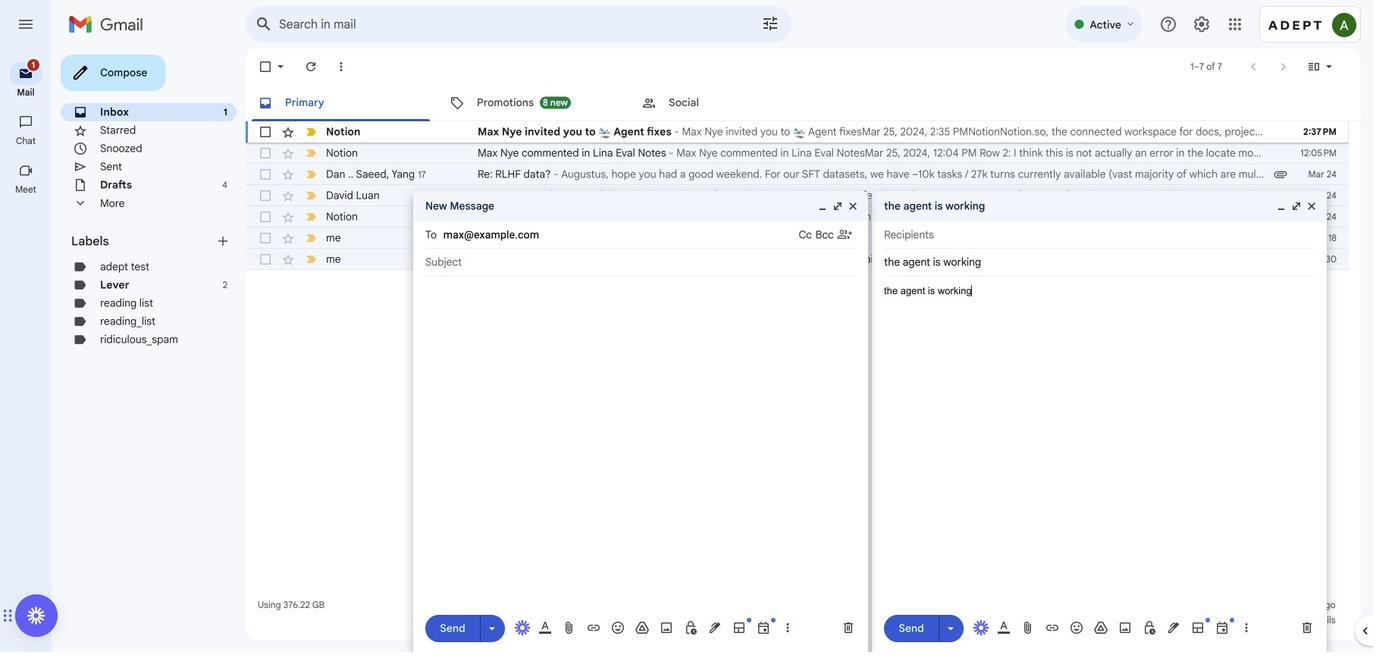 Task type: describe. For each thing, give the bounding box(es) containing it.
toggle confidential mode image for insert signature image related to select a layout image
[[1142, 620, 1157, 635]]

7 row from the top
[[246, 249, 1373, 270]]

2 dialog from the left
[[872, 191, 1327, 652]]

minimize image
[[817, 200, 829, 212]]

pop out image for close image
[[832, 200, 844, 212]]

more email options image
[[334, 59, 349, 74]]

6 row from the top
[[246, 227, 1373, 249]]

1 🗣️ image from the left
[[478, 232, 490, 245]]

Search in mail search field
[[246, 6, 792, 42]]

subject field for minimize icon
[[884, 255, 1315, 270]]

2 move image from the left
[[8, 607, 13, 625]]

close image
[[1306, 200, 1318, 212]]

insert files using drive image for insert photo for insert emoji ‪(⌘⇧2)‬ icon
[[1093, 620, 1109, 635]]

5 row from the top
[[246, 206, 1349, 227]]

more options image for set up a time to meet "image" corresponding to select a layout image
[[1242, 620, 1251, 635]]

more options image for set up a time to meet "image" related to select a layout icon
[[783, 620, 792, 635]]

insert emoji ‪(⌘⇧2)‬ image
[[610, 620, 626, 635]]

toggle split pane mode image
[[1306, 59, 1322, 74]]

insert photo image for insert emoji ‪(⌘⇧2)‬ icon
[[1118, 620, 1133, 635]]

minimize image
[[1275, 200, 1287, 212]]

advanced search options image
[[755, 8, 786, 39]]

select a layout image
[[732, 620, 747, 635]]

social tab
[[629, 85, 820, 121]]

set up a time to meet image for select a layout image
[[1215, 620, 1230, 635]]

promotions, 8 new messages, tab
[[438, 85, 629, 121]]

1 🛬 image from the left
[[598, 126, 611, 139]]

discard draft ‪(⌘⇧d)‬ image for select a layout icon
[[841, 620, 856, 635]]

insert link ‪(⌘k)‬ image
[[586, 620, 601, 635]]

has attachment image
[[1273, 167, 1288, 182]]

insert link ‪(⌘k)‬ image
[[1045, 620, 1060, 635]]

toggle confidential mode image for insert signature image associated with select a layout icon
[[683, 620, 698, 635]]

2 🛬 image from the left
[[793, 126, 806, 139]]

pop out image for close icon
[[1291, 200, 1303, 212]]



Task type: locate. For each thing, give the bounding box(es) containing it.
heading
[[0, 86, 52, 99], [0, 135, 52, 147], [0, 183, 52, 196], [71, 234, 215, 249]]

insert photo image
[[659, 620, 674, 635], [1118, 620, 1133, 635]]

gmail image
[[68, 9, 151, 39]]

1 insert signature image from the left
[[707, 620, 723, 635]]

subject field for minimize image
[[425, 255, 856, 270]]

1 pop out image from the left
[[832, 200, 844, 212]]

0 horizontal spatial dialog
[[413, 191, 868, 652]]

4 row from the top
[[246, 185, 1349, 206]]

0 horizontal spatial pop out image
[[832, 200, 844, 212]]

0 horizontal spatial subject field
[[425, 255, 856, 270]]

primary tab
[[246, 85, 436, 121]]

insert photo image for insert emoji ‪(⌘⇧2)‬ image
[[659, 620, 674, 635]]

set up a time to meet image right select a layout image
[[1215, 620, 1230, 635]]

select a layout image
[[1190, 620, 1206, 635]]

pop out image left close image
[[832, 200, 844, 212]]

🛬 image
[[598, 126, 611, 139], [793, 126, 806, 139]]

1 horizontal spatial toggle confidential mode image
[[1142, 620, 1157, 635]]

1 subject field from the left
[[425, 255, 856, 270]]

⚔️ image
[[665, 232, 678, 245]]

3 row from the top
[[246, 164, 1349, 185]]

settings image
[[1193, 15, 1211, 33]]

more options image right select a layout icon
[[783, 620, 792, 635]]

set up a time to meet image
[[756, 620, 771, 635], [1215, 620, 1230, 635]]

2 pop out image from the left
[[1291, 200, 1303, 212]]

more options image
[[783, 620, 792, 635], [1242, 620, 1251, 635]]

record a loom image
[[27, 607, 45, 625]]

2 more options image from the left
[[1242, 620, 1251, 635]]

1 horizontal spatial dialog
[[872, 191, 1327, 652]]

move image
[[2, 607, 8, 625], [8, 607, 13, 625]]

Search in mail text field
[[279, 17, 719, 32]]

insert files using drive image right insert emoji ‪(⌘⇧2)‬ icon
[[1093, 620, 1109, 635]]

1 discard draft ‪(⌘⇧d)‬ image from the left
[[841, 620, 856, 635]]

insert signature image left select a layout icon
[[707, 620, 723, 635]]

To recipients text field
[[443, 223, 799, 247]]

toggle confidential mode image
[[683, 620, 698, 635], [1142, 620, 1157, 635]]

insert photo image right insert emoji ‪(⌘⇧2)‬ icon
[[1118, 620, 1133, 635]]

1 horizontal spatial 🛬 image
[[793, 126, 806, 139]]

toggle confidential mode image left select a layout image
[[1142, 620, 1157, 635]]

2 set up a time to meet image from the left
[[1215, 620, 1230, 635]]

1 horizontal spatial insert files using drive image
[[1093, 620, 1109, 635]]

1 horizontal spatial insert signature image
[[1166, 620, 1181, 635]]

0 horizontal spatial insert signature image
[[707, 620, 723, 635]]

0 horizontal spatial more send options image
[[485, 621, 500, 636]]

1 toggle confidential mode image from the left
[[683, 620, 698, 635]]

insert files using drive image
[[635, 620, 650, 635], [1093, 620, 1109, 635]]

insert signature image left select a layout image
[[1166, 620, 1181, 635]]

2 🗣️ image from the left
[[1064, 232, 1077, 245]]

0 horizontal spatial more options image
[[783, 620, 792, 635]]

refresh image
[[303, 59, 318, 74]]

set up a time to meet image for select a layout icon
[[756, 620, 771, 635]]

1 horizontal spatial 🗣️ image
[[1064, 232, 1077, 245]]

support image
[[1159, 15, 1178, 33]]

search in mail image
[[250, 11, 278, 38]]

1 set up a time to meet image from the left
[[756, 620, 771, 635]]

1 horizontal spatial set up a time to meet image
[[1215, 620, 1230, 635]]

0 horizontal spatial 🗣️ image
[[478, 232, 490, 245]]

insert signature image for select a layout image
[[1166, 620, 1181, 635]]

2 subject field from the left
[[884, 255, 1315, 270]]

1 more options image from the left
[[783, 620, 792, 635]]

insert emoji ‪(⌘⇧2)‬ image
[[1069, 620, 1084, 635]]

more send options image for attach files image at bottom left
[[485, 621, 500, 636]]

1 horizontal spatial pop out image
[[1291, 200, 1303, 212]]

1 more send options image from the left
[[485, 621, 500, 636]]

2 toggle confidential mode image from the left
[[1142, 620, 1157, 635]]

2 insert photo image from the left
[[1118, 620, 1133, 635]]

Message Body text field
[[884, 284, 1315, 599]]

1 dialog from the left
[[413, 191, 868, 652]]

insert files using drive image right insert emoji ‪(⌘⇧2)‬ image
[[635, 620, 650, 635]]

insert photo image right insert emoji ‪(⌘⇧2)‬ image
[[659, 620, 674, 635]]

navigation
[[0, 49, 53, 652]]

2 row from the top
[[246, 143, 1349, 164]]

2 insert files using drive image from the left
[[1093, 620, 1109, 635]]

Subject field
[[425, 255, 856, 270], [884, 255, 1315, 270]]

pop out image left close icon
[[1291, 200, 1303, 212]]

insert signature image for select a layout icon
[[707, 620, 723, 635]]

footer
[[246, 597, 1349, 628]]

insert signature image
[[707, 620, 723, 635], [1166, 620, 1181, 635]]

None checkbox
[[258, 59, 273, 74], [258, 124, 273, 140], [258, 146, 273, 161], [258, 188, 273, 203], [258, 209, 273, 224], [258, 231, 273, 246], [258, 59, 273, 74], [258, 124, 273, 140], [258, 146, 273, 161], [258, 188, 273, 203], [258, 209, 273, 224], [258, 231, 273, 246]]

1 horizontal spatial insert photo image
[[1118, 620, 1133, 635]]

discard draft ‪(⌘⇧d)‬ image
[[841, 620, 856, 635], [1300, 620, 1315, 635]]

set up a time to meet image right select a layout icon
[[756, 620, 771, 635]]

toggle confidential mode image left select a layout icon
[[683, 620, 698, 635]]

insert files using drive image for insert photo associated with insert emoji ‪(⌘⇧2)‬ image
[[635, 620, 650, 635]]

🗣️ image
[[478, 232, 490, 245], [1064, 232, 1077, 245]]

2 discard draft ‪(⌘⇧d)‬ image from the left
[[1300, 620, 1315, 635]]

0 horizontal spatial set up a time to meet image
[[756, 620, 771, 635]]

close image
[[847, 200, 859, 212]]

more send options image for attach files icon
[[943, 621, 958, 636]]

tab list
[[246, 85, 1361, 121]]

1 horizontal spatial more send options image
[[943, 621, 958, 636]]

main menu image
[[17, 15, 35, 33]]

1 horizontal spatial discard draft ‪(⌘⇧d)‬ image
[[1300, 620, 1315, 635]]

main content
[[246, 49, 1373, 640]]

dialog
[[413, 191, 868, 652], [872, 191, 1327, 652]]

attach files image
[[562, 620, 577, 635]]

more options image right select a layout image
[[1242, 620, 1251, 635]]

row
[[246, 121, 1349, 143], [246, 143, 1349, 164], [246, 164, 1349, 185], [246, 185, 1349, 206], [246, 206, 1349, 227], [246, 227, 1373, 249], [246, 249, 1373, 270]]

1 horizontal spatial subject field
[[884, 255, 1315, 270]]

0 horizontal spatial insert files using drive image
[[635, 620, 650, 635]]

1 insert files using drive image from the left
[[635, 620, 650, 635]]

0 horizontal spatial insert photo image
[[659, 620, 674, 635]]

0 horizontal spatial toggle confidential mode image
[[683, 620, 698, 635]]

0 horizontal spatial 🛬 image
[[598, 126, 611, 139]]

1 horizontal spatial more options image
[[1242, 620, 1251, 635]]

1 move image from the left
[[2, 607, 8, 625]]

2 more send options image from the left
[[943, 621, 958, 636]]

discard draft ‪(⌘⇧d)‬ image for select a layout image
[[1300, 620, 1315, 635]]

more send options image
[[485, 621, 500, 636], [943, 621, 958, 636]]

1 insert photo image from the left
[[659, 620, 674, 635]]

2 insert signature image from the left
[[1166, 620, 1181, 635]]

0 horizontal spatial discard draft ‪(⌘⇧d)‬ image
[[841, 620, 856, 635]]

attach files image
[[1021, 620, 1036, 635]]

1 row from the top
[[246, 121, 1349, 143]]

None checkbox
[[258, 167, 273, 182], [258, 252, 273, 267], [258, 167, 273, 182], [258, 252, 273, 267]]

pop out image
[[832, 200, 844, 212], [1291, 200, 1303, 212]]



Task type: vqa. For each thing, say whether or not it's contained in the screenshot.
More "Button"
no



